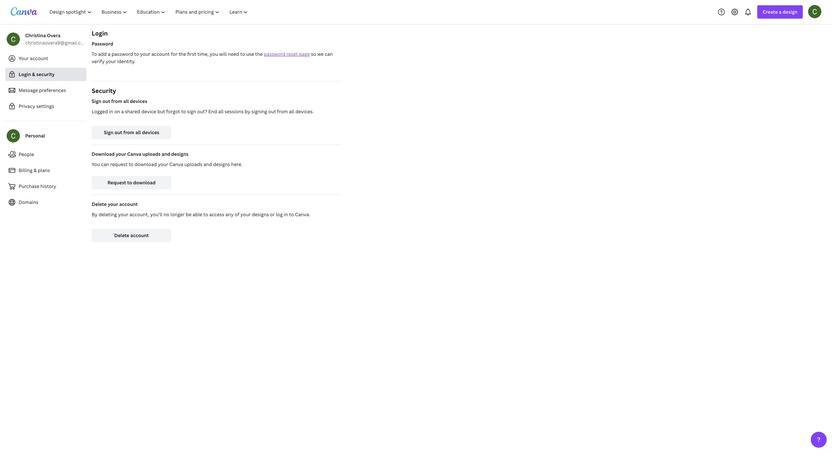 Task type: describe. For each thing, give the bounding box(es) containing it.
2 password from the left
[[264, 51, 285, 57]]

of
[[235, 211, 239, 218]]

0 horizontal spatial a
[[108, 51, 110, 57]]

to add a password to your account for the first time, you will need to use the password reset page
[[92, 51, 310, 57]]

login & security
[[19, 71, 55, 77]]

0 vertical spatial uploads
[[142, 151, 161, 157]]

you
[[92, 161, 100, 167]]

all up shared
[[123, 98, 129, 104]]

download
[[92, 151, 115, 157]]

need
[[228, 51, 239, 57]]

no
[[164, 211, 169, 218]]

request
[[108, 179, 126, 186]]

your
[[19, 55, 29, 61]]

0 vertical spatial in
[[109, 108, 113, 115]]

signing
[[251, 108, 267, 115]]

your up request
[[116, 151, 126, 157]]

0 vertical spatial devices
[[130, 98, 147, 104]]

1 the from the left
[[179, 51, 186, 57]]

privacy settings
[[19, 103, 54, 109]]

personal
[[25, 133, 45, 139]]

be
[[186, 211, 192, 218]]

by
[[92, 211, 98, 218]]

& for billing
[[34, 167, 37, 173]]

0 horizontal spatial out
[[102, 98, 110, 104]]

request to download
[[108, 179, 156, 186]]

verify
[[92, 58, 105, 64]]

billing & plans link
[[5, 164, 86, 177]]

we
[[317, 51, 324, 57]]

2 vertical spatial designs
[[252, 211, 269, 218]]

0 horizontal spatial and
[[162, 151, 170, 157]]

password reset page link
[[264, 51, 310, 57]]

out?
[[197, 108, 207, 115]]

by
[[245, 108, 250, 115]]

0 vertical spatial download
[[135, 161, 157, 167]]

message preferences
[[19, 87, 66, 93]]

request to download button
[[92, 176, 171, 189]]

login for login & security
[[19, 71, 31, 77]]

0 vertical spatial sign out from all devices
[[92, 98, 147, 104]]

canva.
[[295, 211, 310, 218]]

forgot
[[166, 108, 180, 115]]

security
[[92, 87, 116, 95]]

delete for delete account
[[114, 232, 129, 239]]

devices inside button
[[142, 129, 159, 136]]

purchase history
[[19, 183, 56, 189]]

deleting
[[99, 211, 117, 218]]

on
[[114, 108, 120, 115]]

create a design
[[763, 9, 798, 15]]

but
[[157, 108, 165, 115]]

account right "your"
[[30, 55, 48, 61]]

download inside request to download button
[[133, 179, 156, 186]]

you can request to download your canva uploads and designs here.
[[92, 161, 242, 167]]

0 vertical spatial from
[[111, 98, 122, 104]]

people link
[[5, 148, 86, 161]]

privacy settings link
[[5, 100, 86, 113]]

download your canva uploads and designs
[[92, 151, 188, 157]]

billing
[[19, 167, 32, 173]]

your left for
[[140, 51, 150, 57]]

out inside button
[[115, 129, 122, 136]]

you'll
[[150, 211, 162, 218]]

overa
[[47, 32, 60, 39]]

can inside the so we can verify your identity.
[[325, 51, 333, 57]]

christina overa image
[[808, 5, 822, 18]]

from inside button
[[123, 129, 134, 136]]

any
[[225, 211, 234, 218]]

domains link
[[5, 196, 86, 209]]

delete account
[[114, 232, 149, 239]]

create a design button
[[758, 5, 803, 19]]

devices.
[[295, 108, 314, 115]]

access
[[209, 211, 224, 218]]

0 horizontal spatial sign
[[92, 98, 101, 104]]

account up account,
[[119, 201, 138, 207]]

delete your account
[[92, 201, 138, 207]]

account left for
[[152, 51, 170, 57]]

history
[[40, 183, 56, 189]]

sessions
[[225, 108, 244, 115]]

1 password from the left
[[112, 51, 133, 57]]

your account
[[19, 55, 48, 61]]

domains
[[19, 199, 38, 205]]

people
[[19, 151, 34, 157]]

christina
[[25, 32, 46, 39]]

1 horizontal spatial uploads
[[184, 161, 202, 167]]

0 horizontal spatial can
[[101, 161, 109, 167]]

identity.
[[117, 58, 136, 64]]

time,
[[197, 51, 209, 57]]

your down 'delete your account' on the left
[[118, 211, 128, 218]]

your right 'of'
[[241, 211, 251, 218]]

logged in on a shared device but forgot to sign out? end all sessions by signing out from all devices.
[[92, 108, 314, 115]]

here.
[[231, 161, 242, 167]]

shared
[[125, 108, 140, 115]]

to
[[92, 51, 97, 57]]

top level navigation element
[[45, 5, 254, 19]]

purchase history link
[[5, 180, 86, 193]]

& for login
[[32, 71, 35, 77]]

by deleting your account, you'll no longer be able to access any of your designs or log in to canva.
[[92, 211, 310, 218]]

add
[[98, 51, 107, 57]]

design
[[783, 9, 798, 15]]



Task type: vqa. For each thing, say whether or not it's contained in the screenshot.
Wall Calendar (11 x 8.5) IMAGE
no



Task type: locate. For each thing, give the bounding box(es) containing it.
0 horizontal spatial canva
[[127, 151, 141, 157]]

0 vertical spatial login
[[92, 29, 108, 37]]

delete down deleting
[[114, 232, 129, 239]]

in left on
[[109, 108, 113, 115]]

0 vertical spatial canva
[[127, 151, 141, 157]]

2 horizontal spatial a
[[779, 9, 782, 15]]

2 vertical spatial out
[[115, 129, 122, 136]]

password up identity.
[[112, 51, 133, 57]]

1 vertical spatial can
[[101, 161, 109, 167]]

all inside button
[[135, 129, 141, 136]]

message
[[19, 87, 38, 93]]

0 horizontal spatial from
[[111, 98, 122, 104]]

password
[[112, 51, 133, 57], [264, 51, 285, 57]]

0 vertical spatial designs
[[171, 151, 188, 157]]

sign inside sign out from all devices button
[[104, 129, 113, 136]]

out down security
[[102, 98, 110, 104]]

2 vertical spatial from
[[123, 129, 134, 136]]

& left plans
[[34, 167, 37, 173]]

0 vertical spatial and
[[162, 151, 170, 157]]

account,
[[129, 211, 149, 218]]

security
[[36, 71, 55, 77]]

a left design
[[779, 9, 782, 15]]

or
[[270, 211, 275, 218]]

device
[[141, 108, 156, 115]]

1 vertical spatial login
[[19, 71, 31, 77]]

uploads
[[142, 151, 161, 157], [184, 161, 202, 167]]

download right request
[[133, 179, 156, 186]]

able
[[193, 211, 202, 218]]

in right log
[[284, 211, 288, 218]]

1 horizontal spatial login
[[92, 29, 108, 37]]

you
[[210, 51, 218, 57]]

so
[[311, 51, 316, 57]]

out down on
[[115, 129, 122, 136]]

first
[[187, 51, 196, 57]]

0 horizontal spatial delete
[[92, 201, 107, 207]]

sign
[[187, 108, 196, 115]]

0 vertical spatial &
[[32, 71, 35, 77]]

sign up download on the left of page
[[104, 129, 113, 136]]

end
[[208, 108, 217, 115]]

1 horizontal spatial from
[[123, 129, 134, 136]]

1 horizontal spatial a
[[121, 108, 124, 115]]

sign out from all devices up on
[[92, 98, 147, 104]]

a right on
[[121, 108, 124, 115]]

devices
[[130, 98, 147, 104], [142, 129, 159, 136]]

&
[[32, 71, 35, 77], [34, 167, 37, 173]]

designs
[[171, 151, 188, 157], [213, 161, 230, 167], [252, 211, 269, 218]]

delete for delete your account
[[92, 201, 107, 207]]

1 horizontal spatial can
[[325, 51, 333, 57]]

a inside dropdown button
[[779, 9, 782, 15]]

canva
[[127, 151, 141, 157], [169, 161, 183, 167]]

& left security
[[32, 71, 35, 77]]

in
[[109, 108, 113, 115], [284, 211, 288, 218]]

your inside the so we can verify your identity.
[[106, 58, 116, 64]]

sign out from all devices inside button
[[104, 129, 159, 136]]

1 horizontal spatial the
[[255, 51, 263, 57]]

will
[[219, 51, 227, 57]]

login down "your"
[[19, 71, 31, 77]]

all down shared
[[135, 129, 141, 136]]

billing & plans
[[19, 167, 50, 173]]

login for login
[[92, 29, 108, 37]]

0 vertical spatial delete
[[92, 201, 107, 207]]

designs left the or
[[252, 211, 269, 218]]

devices up shared
[[130, 98, 147, 104]]

0 vertical spatial out
[[102, 98, 110, 104]]

preferences
[[39, 87, 66, 93]]

0 vertical spatial can
[[325, 51, 333, 57]]

the right use at the left top of page
[[255, 51, 263, 57]]

1 horizontal spatial password
[[264, 51, 285, 57]]

sign
[[92, 98, 101, 104], [104, 129, 113, 136]]

devices down device
[[142, 129, 159, 136]]

2 the from the left
[[255, 51, 263, 57]]

1 horizontal spatial out
[[115, 129, 122, 136]]

sign out from all devices button
[[92, 126, 171, 139]]

from left devices.
[[277, 108, 288, 115]]

for
[[171, 51, 177, 57]]

all right end
[[218, 108, 224, 115]]

1 horizontal spatial sign
[[104, 129, 113, 136]]

0 horizontal spatial the
[[179, 51, 186, 57]]

all left devices.
[[289, 108, 294, 115]]

1 vertical spatial sign
[[104, 129, 113, 136]]

a right add
[[108, 51, 110, 57]]

password
[[92, 41, 113, 47]]

designs up you can request to download your canva uploads and designs here.
[[171, 151, 188, 157]]

1 vertical spatial and
[[203, 161, 212, 167]]

settings
[[36, 103, 54, 109]]

delete account button
[[92, 229, 171, 242]]

delete up by
[[92, 201, 107, 207]]

request
[[110, 161, 128, 167]]

christinaovera9@gmail.com
[[25, 40, 88, 46]]

plans
[[38, 167, 50, 173]]

0 horizontal spatial login
[[19, 71, 31, 77]]

1 horizontal spatial delete
[[114, 232, 129, 239]]

0 horizontal spatial designs
[[171, 151, 188, 157]]

your account link
[[5, 52, 86, 65]]

account inside button
[[130, 232, 149, 239]]

1 horizontal spatial canva
[[169, 161, 183, 167]]

2 horizontal spatial designs
[[252, 211, 269, 218]]

privacy
[[19, 103, 35, 109]]

can right we
[[325, 51, 333, 57]]

sign out from all devices
[[92, 98, 147, 104], [104, 129, 159, 136]]

0 vertical spatial sign
[[92, 98, 101, 104]]

1 horizontal spatial and
[[203, 161, 212, 167]]

from
[[111, 98, 122, 104], [277, 108, 288, 115], [123, 129, 134, 136]]

log
[[276, 211, 283, 218]]

0 vertical spatial a
[[779, 9, 782, 15]]

2 horizontal spatial from
[[277, 108, 288, 115]]

your
[[140, 51, 150, 57], [106, 58, 116, 64], [116, 151, 126, 157], [158, 161, 168, 167], [108, 201, 118, 207], [118, 211, 128, 218], [241, 211, 251, 218]]

so we can verify your identity.
[[92, 51, 333, 64]]

christina overa christinaovera9@gmail.com
[[25, 32, 88, 46]]

1 vertical spatial out
[[268, 108, 276, 115]]

login & security link
[[5, 68, 86, 81]]

account down account,
[[130, 232, 149, 239]]

0 horizontal spatial uploads
[[142, 151, 161, 157]]

message preferences link
[[5, 84, 86, 97]]

out right signing
[[268, 108, 276, 115]]

1 vertical spatial &
[[34, 167, 37, 173]]

1 horizontal spatial in
[[284, 211, 288, 218]]

1 vertical spatial sign out from all devices
[[104, 129, 159, 136]]

1 vertical spatial download
[[133, 179, 156, 186]]

0 horizontal spatial password
[[112, 51, 133, 57]]

your down add
[[106, 58, 116, 64]]

create
[[763, 9, 778, 15]]

1 vertical spatial a
[[108, 51, 110, 57]]

sign up logged
[[92, 98, 101, 104]]

designs left here.
[[213, 161, 230, 167]]

purchase
[[19, 183, 39, 189]]

1 vertical spatial uploads
[[184, 161, 202, 167]]

from up on
[[111, 98, 122, 104]]

from down shared
[[123, 129, 134, 136]]

your up deleting
[[108, 201, 118, 207]]

2 horizontal spatial out
[[268, 108, 276, 115]]

and up you can request to download your canva uploads and designs here.
[[162, 151, 170, 157]]

reset
[[287, 51, 298, 57]]

0 horizontal spatial in
[[109, 108, 113, 115]]

1 vertical spatial canva
[[169, 161, 183, 167]]

delete
[[92, 201, 107, 207], [114, 232, 129, 239]]

login
[[92, 29, 108, 37], [19, 71, 31, 77]]

download down the download your canva uploads and designs at the left top
[[135, 161, 157, 167]]

1 vertical spatial designs
[[213, 161, 230, 167]]

password left reset
[[264, 51, 285, 57]]

longer
[[170, 211, 185, 218]]

1 vertical spatial from
[[277, 108, 288, 115]]

download
[[135, 161, 157, 167], [133, 179, 156, 186]]

sign out from all devices down shared
[[104, 129, 159, 136]]

login up password
[[92, 29, 108, 37]]

the
[[179, 51, 186, 57], [255, 51, 263, 57]]

a
[[779, 9, 782, 15], [108, 51, 110, 57], [121, 108, 124, 115]]

the right for
[[179, 51, 186, 57]]

1 vertical spatial delete
[[114, 232, 129, 239]]

delete inside button
[[114, 232, 129, 239]]

page
[[299, 51, 310, 57]]

logged
[[92, 108, 108, 115]]

1 vertical spatial in
[[284, 211, 288, 218]]

to inside button
[[127, 179, 132, 186]]

2 vertical spatial a
[[121, 108, 124, 115]]

1 vertical spatial devices
[[142, 129, 159, 136]]

can right you
[[101, 161, 109, 167]]

1 horizontal spatial designs
[[213, 161, 230, 167]]

all
[[123, 98, 129, 104], [218, 108, 224, 115], [289, 108, 294, 115], [135, 129, 141, 136]]

use
[[246, 51, 254, 57]]

account
[[152, 51, 170, 57], [30, 55, 48, 61], [119, 201, 138, 207], [130, 232, 149, 239]]

and left here.
[[203, 161, 212, 167]]

your down the download your canva uploads and designs at the left top
[[158, 161, 168, 167]]



